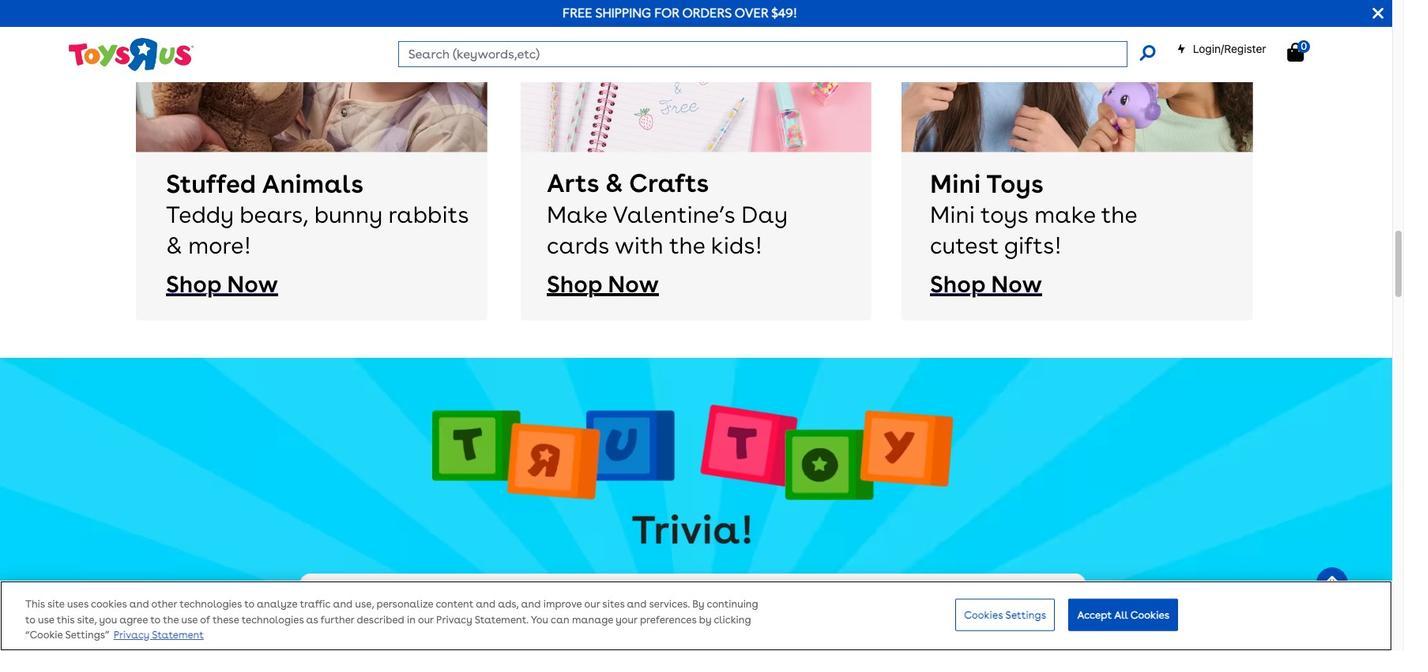 Task type: locate. For each thing, give the bounding box(es) containing it.
and up you
[[521, 599, 541, 611]]

1 horizontal spatial &
[[605, 169, 623, 199]]

& inside eddy bears, bunny rabbits & more!
[[166, 231, 182, 259]]

1 horizontal spatial now
[[608, 270, 659, 298]]

use up the "cookie
[[38, 614, 54, 626]]

shopping bag image
[[1288, 43, 1304, 62]]

the down other
[[163, 614, 179, 626]]

0 horizontal spatial now
[[227, 270, 278, 298]]

can
[[551, 614, 570, 626]]

close button image
[[1373, 5, 1384, 22]]

& down t
[[166, 231, 182, 259]]

hop down cutest
[[944, 270, 985, 298]]

0 vertical spatial technologies
[[180, 599, 242, 611]]

privacy
[[436, 614, 472, 626], [114, 629, 150, 641]]

1 horizontal spatial s hop now
[[547, 270, 659, 298]]

s hop now down cutest
[[930, 270, 1042, 298]]

0 horizontal spatial s hop now
[[166, 270, 278, 298]]

2 s from the left
[[930, 270, 944, 298]]

and up agree
[[129, 599, 149, 611]]

s hop now down the cards
[[547, 270, 659, 298]]

2 horizontal spatial s hop now
[[930, 270, 1042, 298]]

technologies down analyze on the left
[[242, 614, 304, 626]]

to down this
[[25, 614, 35, 626]]

privacy down agree
[[114, 629, 150, 641]]

technologies up of
[[180, 599, 242, 611]]

now down more!
[[227, 270, 278, 298]]

your
[[616, 614, 637, 626]]

cookies left the settings
[[964, 609, 1003, 621]]

hop down more!
[[179, 270, 221, 298]]

0 horizontal spatial to
[[25, 614, 35, 626]]

orders
[[682, 6, 732, 21]]

2 s hop now from the left
[[930, 270, 1042, 298]]

now down with
[[608, 270, 659, 298]]

and up the your
[[627, 599, 647, 611]]

personalize
[[377, 599, 433, 611]]

free shipping for orders over $49!
[[563, 6, 798, 21]]

stuffed animals
[[166, 169, 363, 199]]

1 vertical spatial the
[[669, 230, 705, 259]]

to up privacy statement
[[150, 614, 160, 626]]

now
[[608, 270, 659, 298], [991, 270, 1042, 298], [227, 270, 278, 298]]

for
[[655, 6, 679, 21]]

statement
[[152, 629, 204, 641]]

gifts!
[[1005, 231, 1062, 259]]

None search field
[[398, 41, 1155, 67]]

1 horizontal spatial hop
[[560, 270, 602, 298]]

2 hop from the left
[[944, 270, 985, 298]]

hop down the cards
[[560, 270, 602, 298]]

cookies
[[964, 609, 1003, 621], [1131, 609, 1170, 621]]

1 horizontal spatial s
[[547, 270, 560, 298]]

0 horizontal spatial cookies
[[964, 609, 1003, 621]]

1 horizontal spatial use
[[181, 614, 198, 626]]

free
[[563, 6, 592, 21]]

0 horizontal spatial the
[[163, 614, 179, 626]]

rabbits
[[388, 201, 469, 229]]

2 vertical spatial the
[[163, 614, 179, 626]]

now down gifts!
[[991, 270, 1042, 298]]

preferences
[[640, 614, 697, 626]]

content
[[436, 599, 474, 611]]

s hop now down more!
[[166, 270, 278, 298]]

0 vertical spatial &
[[605, 169, 623, 199]]

2 cookies from the left
[[1131, 609, 1170, 621]]

2 mini from the top
[[930, 200, 975, 229]]

privacy inside this site uses cookies and other technologies to analyze traffic and use, personalize content and ads, and improve our sites and services. by continuing to use this site, you agree to the use of these technologies as further described in our privacy statement. you can manage your preferences by clicking "cookie settings"
[[436, 614, 472, 626]]

mini toys mini toys make the cutest gifts!
[[930, 169, 1138, 259]]

to left analyze on the left
[[244, 599, 254, 611]]

hop
[[560, 270, 602, 298], [944, 270, 985, 298], [179, 270, 221, 298]]

cookies
[[91, 599, 127, 611]]

2 and from the left
[[333, 599, 353, 611]]

settings
[[1006, 609, 1047, 621]]

1 use from the left
[[38, 614, 54, 626]]

cutest
[[930, 231, 999, 259]]

mini up cutest
[[930, 200, 975, 229]]

1 horizontal spatial cookies
[[1131, 609, 1170, 621]]

0 vertical spatial privacy
[[436, 614, 472, 626]]

arts
[[547, 169, 599, 199]]

toys
[[981, 200, 1029, 229]]

cookies right 'all' on the bottom right of page
[[1131, 609, 1170, 621]]

t
[[166, 201, 179, 229]]

use,
[[355, 599, 374, 611]]

s down t
[[166, 270, 179, 298]]

mini
[[930, 169, 981, 199], [930, 200, 975, 229]]

and up further
[[333, 599, 353, 611]]

use left of
[[181, 614, 198, 626]]

0 horizontal spatial privacy
[[114, 629, 150, 641]]

privacy statement link
[[114, 629, 204, 641]]

1 vertical spatial privacy
[[114, 629, 150, 641]]

make
[[547, 200, 607, 229]]

our up manage
[[584, 599, 600, 611]]

1 horizontal spatial the
[[669, 230, 705, 259]]

0 horizontal spatial s
[[166, 270, 179, 298]]

0 vertical spatial our
[[584, 599, 600, 611]]

Enter Keyword or Item No. search field
[[398, 41, 1127, 67]]

this
[[25, 599, 45, 611]]

0 horizontal spatial hop
[[179, 270, 221, 298]]

this site uses cookies and other technologies to analyze traffic and use, personalize content and ads, and improve our sites and services. by continuing to use this site, you agree to the use of these technologies as further described in our privacy statement. you can manage your preferences by clicking "cookie settings"
[[25, 599, 758, 641]]

the down the valentine's
[[669, 230, 705, 259]]

our right in
[[418, 614, 434, 626]]

2 horizontal spatial hop
[[944, 270, 985, 298]]

0 horizontal spatial our
[[418, 614, 434, 626]]

0 vertical spatial mini
[[930, 169, 981, 199]]

mini up the toys
[[930, 169, 981, 199]]

2 horizontal spatial now
[[991, 270, 1042, 298]]

s down the cards
[[547, 270, 560, 298]]

s hop now
[[547, 270, 659, 298], [930, 270, 1042, 298], [166, 270, 278, 298]]

over
[[735, 6, 769, 21]]

other
[[151, 599, 177, 611]]

&
[[605, 169, 623, 199], [166, 231, 182, 259]]

our
[[584, 599, 600, 611], [418, 614, 434, 626]]

by
[[699, 614, 712, 626]]

s
[[547, 270, 560, 298], [930, 270, 944, 298], [166, 270, 179, 298]]

valentine's
[[613, 200, 736, 229]]

use
[[38, 614, 54, 626], [181, 614, 198, 626]]

stuffed
[[166, 169, 256, 199]]

the right make
[[1102, 200, 1138, 229]]

2 horizontal spatial s
[[930, 270, 944, 298]]

and
[[129, 599, 149, 611], [333, 599, 353, 611], [476, 599, 496, 611], [521, 599, 541, 611], [627, 599, 647, 611]]

privacy down content
[[436, 614, 472, 626]]

continuing
[[707, 599, 758, 611]]

accept
[[1078, 609, 1112, 621]]

to
[[244, 599, 254, 611], [25, 614, 35, 626], [150, 614, 160, 626]]

& inside arts & crafts make valentine's day cards with the kids!
[[605, 169, 623, 199]]

1 vertical spatial &
[[166, 231, 182, 259]]

1 horizontal spatial privacy
[[436, 614, 472, 626]]

2 horizontal spatial the
[[1102, 200, 1138, 229]]

1 mini from the top
[[930, 169, 981, 199]]

1 vertical spatial mini
[[930, 200, 975, 229]]

login/register button
[[1177, 41, 1267, 57]]

0 horizontal spatial &
[[166, 231, 182, 259]]

s down cutest
[[930, 270, 944, 298]]

the inside this site uses cookies and other technologies to analyze traffic and use, personalize content and ads, and improve our sites and services. by continuing to use this site, you agree to the use of these technologies as further described in our privacy statement. you can manage your preferences by clicking "cookie settings"
[[163, 614, 179, 626]]

mini toys image
[[902, 0, 1254, 321]]

0 horizontal spatial use
[[38, 614, 54, 626]]

& right the arts
[[605, 169, 623, 199]]

0 vertical spatial the
[[1102, 200, 1138, 229]]

3 s from the left
[[166, 270, 179, 298]]

1 vertical spatial our
[[418, 614, 434, 626]]

technologies
[[180, 599, 242, 611], [242, 614, 304, 626]]

the
[[1102, 200, 1138, 229], [669, 230, 705, 259], [163, 614, 179, 626]]

with
[[615, 230, 664, 259]]

site,
[[77, 614, 97, 626]]

site
[[47, 599, 65, 611]]

0 link
[[1288, 40, 1320, 62]]

and up statement.
[[476, 599, 496, 611]]



Task type: describe. For each thing, give the bounding box(es) containing it.
clicking
[[714, 614, 751, 626]]

uses
[[67, 599, 89, 611]]

1 s hop now from the left
[[547, 270, 659, 298]]

3 s hop now from the left
[[166, 270, 278, 298]]

2 now from the left
[[991, 270, 1042, 298]]

day
[[742, 200, 788, 229]]

3 now from the left
[[227, 270, 278, 298]]

bunny
[[314, 201, 382, 229]]

"cookie
[[25, 629, 63, 641]]

privacy statement
[[114, 629, 204, 641]]

4 and from the left
[[521, 599, 541, 611]]

1 s from the left
[[547, 270, 560, 298]]

$49!
[[772, 6, 798, 21]]

improve
[[543, 599, 582, 611]]

1 horizontal spatial our
[[584, 599, 600, 611]]

analyze
[[257, 599, 297, 611]]

3 hop from the left
[[179, 270, 221, 298]]

cookies settings
[[964, 609, 1047, 621]]

cookies settings button
[[956, 599, 1055, 632]]

make
[[1035, 200, 1096, 229]]

agree
[[120, 614, 148, 626]]

eddy bears, bunny rabbits & more!
[[166, 201, 469, 259]]

services.
[[649, 599, 690, 611]]

in
[[407, 614, 416, 626]]

this
[[57, 614, 75, 626]]

the inside mini toys mini toys make the cutest gifts!
[[1102, 200, 1138, 229]]

plush image
[[136, 0, 488, 321]]

by
[[692, 599, 705, 611]]

toys r us image
[[68, 37, 194, 72]]

login/register
[[1193, 42, 1267, 55]]

cards
[[547, 230, 609, 259]]

free shipping for orders over $49! link
[[563, 6, 798, 21]]

ads,
[[498, 599, 519, 611]]

2 use from the left
[[181, 614, 198, 626]]

manage
[[572, 614, 613, 626]]

animals
[[262, 169, 363, 199]]

accept all cookies
[[1078, 609, 1170, 621]]

settings"
[[65, 629, 110, 641]]

crafts
[[629, 169, 709, 199]]

arts & crafts make valentine's day cards with the kids!
[[547, 169, 788, 259]]

statement.
[[475, 614, 529, 626]]

sites
[[603, 599, 625, 611]]

further
[[321, 614, 354, 626]]

0
[[1301, 40, 1307, 52]]

the inside arts & crafts make valentine's day cards with the kids!
[[669, 230, 705, 259]]

of
[[200, 614, 210, 626]]

bears,
[[239, 201, 308, 229]]

2 horizontal spatial to
[[244, 599, 254, 611]]

shipping
[[595, 6, 651, 21]]

arts and crafts image
[[520, 0, 872, 321]]

1 hop from the left
[[560, 270, 602, 298]]

accept all cookies button
[[1069, 599, 1179, 632]]

these
[[213, 614, 239, 626]]

1 vertical spatial technologies
[[242, 614, 304, 626]]

kids!
[[711, 230, 763, 259]]

you
[[531, 614, 548, 626]]

3 and from the left
[[476, 599, 496, 611]]

you
[[99, 614, 117, 626]]

1 now from the left
[[608, 270, 659, 298]]

described
[[357, 614, 404, 626]]

traffic
[[300, 599, 331, 611]]

1 horizontal spatial to
[[150, 614, 160, 626]]

all
[[1115, 609, 1128, 621]]

1 and from the left
[[129, 599, 149, 611]]

as
[[306, 614, 318, 626]]

eddy
[[179, 201, 234, 229]]

1 cookies from the left
[[964, 609, 1003, 621]]

more!
[[188, 231, 251, 259]]

toys
[[987, 169, 1044, 199]]

5 and from the left
[[627, 599, 647, 611]]



Task type: vqa. For each thing, say whether or not it's contained in the screenshot.
the middle s hop now
yes



